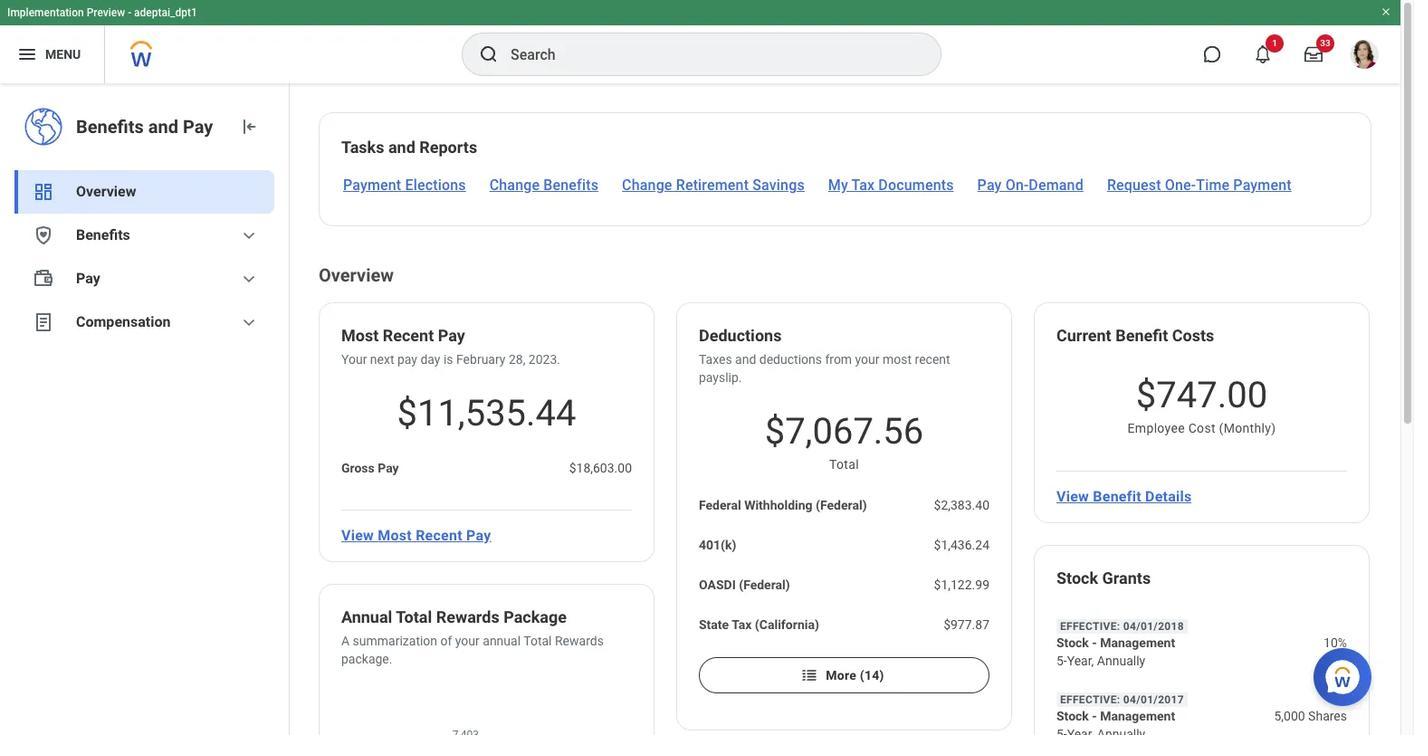 Task type: locate. For each thing, give the bounding box(es) containing it.
current benefit costs
[[1057, 326, 1215, 345]]

total
[[830, 457, 860, 472], [396, 608, 432, 627], [524, 634, 552, 649]]

and for tasks
[[389, 138, 416, 157]]

payment inside payment elections "link"
[[343, 177, 402, 194]]

and
[[148, 116, 178, 138], [389, 138, 416, 157], [736, 352, 757, 367]]

most down gross pay
[[378, 527, 412, 544]]

tax for state
[[732, 618, 752, 632]]

current benefit costs element
[[1057, 325, 1215, 351]]

pay up your next pay day is february 28, 2023. element
[[438, 326, 465, 345]]

navigation pane region
[[0, 83, 290, 736]]

payment elections
[[343, 177, 466, 194]]

oasdi
[[699, 578, 736, 592]]

stock grants
[[1057, 569, 1151, 588]]

management inside stock - management 5-year, annually
[[1101, 636, 1176, 650]]

1 horizontal spatial your
[[856, 352, 880, 367]]

3 chevron down small image from the top
[[238, 312, 260, 333]]

0 vertical spatial stock
[[1057, 569, 1099, 588]]

1 vertical spatial -
[[1093, 636, 1098, 650]]

2 stock from the top
[[1057, 636, 1090, 650]]

04/01/2018
[[1124, 620, 1185, 633]]

rewards down package
[[555, 634, 604, 649]]

0 horizontal spatial and
[[148, 116, 178, 138]]

chevron down small image inside 'pay' dropdown button
[[238, 268, 260, 290]]

recent
[[383, 326, 434, 345], [416, 527, 463, 544]]

0 vertical spatial your
[[856, 352, 880, 367]]

effective: for 10%
[[1061, 620, 1121, 633]]

effective: up year,
[[1061, 620, 1121, 633]]

0 horizontal spatial your
[[455, 634, 480, 649]]

change benefits link
[[488, 175, 601, 197]]

1 horizontal spatial and
[[389, 138, 416, 157]]

1 vertical spatial rewards
[[555, 634, 604, 649]]

1 change from the left
[[490, 177, 540, 194]]

stock
[[1057, 569, 1099, 588], [1057, 636, 1090, 650], [1057, 709, 1090, 723]]

effective: 04/01/2017
[[1061, 694, 1185, 706]]

your right from
[[856, 352, 880, 367]]

recent up pay
[[383, 326, 434, 345]]

benefits and pay element
[[76, 114, 224, 139]]

dashboard image
[[33, 181, 54, 203]]

adeptai_dpt1
[[134, 6, 197, 19]]

compensation
[[76, 313, 171, 331]]

1 vertical spatial (federal)
[[739, 578, 791, 592]]

benefits inside dropdown button
[[76, 226, 130, 244]]

0 vertical spatial most
[[342, 326, 379, 345]]

most recent pay your next pay day is february 28, 2023.
[[342, 326, 561, 367]]

0 vertical spatial chevron down small image
[[238, 225, 260, 246]]

deductions
[[699, 326, 782, 345]]

year,
[[1068, 654, 1095, 668]]

2 vertical spatial -
[[1093, 709, 1098, 723]]

view
[[1057, 488, 1090, 505], [342, 527, 374, 544]]

menu
[[45, 47, 81, 61]]

0 vertical spatial recent
[[383, 326, 434, 345]]

1 vertical spatial management
[[1101, 709, 1176, 723]]

0 horizontal spatial total
[[396, 608, 432, 627]]

task pay image
[[33, 268, 54, 290]]

close environment banner image
[[1381, 6, 1392, 17]]

benefits
[[76, 116, 144, 138], [544, 177, 599, 194], [76, 226, 130, 244]]

most up your
[[342, 326, 379, 345]]

stock for stock grants
[[1057, 569, 1099, 588]]

2 chevron down small image from the top
[[238, 268, 260, 290]]

profile logan mcneil image
[[1351, 40, 1380, 73]]

pay right task pay "icon" on the top left of page
[[76, 270, 100, 287]]

state tax (california)
[[699, 618, 820, 632]]

and up overview link
[[148, 116, 178, 138]]

stock for stock - management
[[1057, 709, 1090, 723]]

stock left grants
[[1057, 569, 1099, 588]]

2 horizontal spatial and
[[736, 352, 757, 367]]

2 management from the top
[[1101, 709, 1176, 723]]

state
[[699, 618, 729, 632]]

total down $7,067.56
[[830, 457, 860, 472]]

total for $7,067.56
[[830, 457, 860, 472]]

0 vertical spatial overview
[[76, 183, 136, 200]]

(monthly)
[[1220, 421, 1277, 436]]

and inside 'benefits and pay' element
[[148, 116, 178, 138]]

2 vertical spatial chevron down small image
[[238, 312, 260, 333]]

0 horizontal spatial tax
[[732, 618, 752, 632]]

0 vertical spatial benefit
[[1116, 326, 1169, 345]]

and down deductions element
[[736, 352, 757, 367]]

1 effective: from the top
[[1061, 620, 1121, 633]]

1 vertical spatial benefit
[[1094, 488, 1142, 505]]

pay
[[183, 116, 213, 138], [978, 177, 1002, 194], [76, 270, 100, 287], [438, 326, 465, 345], [378, 461, 399, 476], [467, 527, 491, 544]]

view up the stock grants
[[1057, 488, 1090, 505]]

- right the 'preview'
[[128, 6, 131, 19]]

2 payment from the left
[[1234, 177, 1292, 194]]

pay up the annual total rewards package element
[[467, 527, 491, 544]]

(federal)
[[816, 498, 867, 513], [739, 578, 791, 592]]

payment right time
[[1234, 177, 1292, 194]]

benefit inside button
[[1094, 488, 1142, 505]]

savings
[[753, 177, 805, 194]]

federal
[[699, 498, 742, 513]]

- down "effective: 04/01/2017"
[[1093, 709, 1098, 723]]

benefit left details on the bottom
[[1094, 488, 1142, 505]]

reports
[[420, 138, 478, 157]]

chevron down small image for benefits
[[238, 225, 260, 246]]

your right of
[[455, 634, 480, 649]]

0 vertical spatial view
[[1057, 488, 1090, 505]]

2 vertical spatial total
[[524, 634, 552, 649]]

management for stock - management 5-year, annually
[[1101, 636, 1176, 650]]

payment
[[343, 177, 402, 194], [1234, 177, 1292, 194]]

and for benefits
[[148, 116, 178, 138]]

1 chevron down small image from the top
[[238, 225, 260, 246]]

tax inside list
[[852, 177, 875, 194]]

benefit for current
[[1116, 326, 1169, 345]]

management down effective: 04/01/2018
[[1101, 636, 1176, 650]]

payment down the tasks
[[343, 177, 402, 194]]

change
[[490, 177, 540, 194], [622, 177, 673, 194]]

and up payment elections
[[389, 138, 416, 157]]

pay inside dropdown button
[[76, 270, 100, 287]]

1 vertical spatial effective:
[[1061, 694, 1121, 706]]

1 vertical spatial your
[[455, 634, 480, 649]]

(federal) up state tax (california)
[[739, 578, 791, 592]]

- up year,
[[1093, 636, 1098, 650]]

1 horizontal spatial payment
[[1234, 177, 1292, 194]]

oasdi (federal)
[[699, 578, 791, 592]]

overview up most recent pay element
[[319, 265, 394, 286]]

change benefits
[[490, 177, 599, 194]]

one-
[[1166, 177, 1197, 194]]

0 horizontal spatial rewards
[[436, 608, 500, 627]]

1 vertical spatial stock
[[1057, 636, 1090, 650]]

benefits image
[[33, 225, 54, 246]]

0 horizontal spatial overview
[[76, 183, 136, 200]]

0 vertical spatial effective:
[[1061, 620, 1121, 633]]

stock inside stock - management 5-year, annually
[[1057, 636, 1090, 650]]

1 stock from the top
[[1057, 569, 1099, 588]]

1 horizontal spatial rewards
[[555, 634, 604, 649]]

menu button
[[0, 25, 104, 83]]

0 vertical spatial benefits
[[76, 116, 144, 138]]

search image
[[478, 43, 500, 65]]

1 vertical spatial overview
[[319, 265, 394, 286]]

request
[[1108, 177, 1162, 194]]

5-
[[1057, 654, 1068, 668]]

withholding
[[745, 498, 813, 513]]

compensation button
[[14, 301, 274, 344]]

chevron down small image inside compensation dropdown button
[[238, 312, 260, 333]]

$11,535.44
[[397, 392, 577, 435]]

day
[[421, 352, 441, 367]]

pay right gross
[[378, 461, 399, 476]]

0 vertical spatial tax
[[852, 177, 875, 194]]

notifications large image
[[1255, 45, 1273, 63]]

benefit
[[1116, 326, 1169, 345], [1094, 488, 1142, 505]]

overview link
[[14, 170, 274, 214]]

1 horizontal spatial view
[[1057, 488, 1090, 505]]

overview up benefits dropdown button
[[76, 183, 136, 200]]

- inside stock - management 5-year, annually
[[1093, 636, 1098, 650]]

0 vertical spatial -
[[128, 6, 131, 19]]

0 horizontal spatial view
[[342, 527, 374, 544]]

2 horizontal spatial total
[[830, 457, 860, 472]]

list
[[320, 160, 1350, 197]]

33
[[1321, 38, 1331, 48]]

1 payment from the left
[[343, 177, 402, 194]]

1 vertical spatial view
[[342, 527, 374, 544]]

tax right 'state'
[[732, 618, 752, 632]]

benefit for view
[[1094, 488, 1142, 505]]

pay on-demand link
[[976, 175, 1086, 197]]

0 vertical spatial total
[[830, 457, 860, 472]]

management down "effective: 04/01/2017"
[[1101, 709, 1176, 723]]

0 horizontal spatial change
[[490, 177, 540, 194]]

gross
[[342, 461, 375, 476]]

total down package
[[524, 634, 552, 649]]

benefits and pay
[[76, 116, 213, 138]]

(federal) right withholding
[[816, 498, 867, 513]]

payment elections link
[[342, 175, 468, 197]]

-
[[128, 6, 131, 19], [1093, 636, 1098, 650], [1093, 709, 1098, 723]]

2 effective: from the top
[[1061, 694, 1121, 706]]

$747.00
[[1137, 374, 1268, 417]]

0 horizontal spatial payment
[[343, 177, 402, 194]]

demand
[[1029, 177, 1084, 194]]

implementation
[[7, 6, 84, 19]]

0 vertical spatial (federal)
[[816, 498, 867, 513]]

1 horizontal spatial tax
[[852, 177, 875, 194]]

rewards up of
[[436, 608, 500, 627]]

total inside $7,067.56 total
[[830, 457, 860, 472]]

1 vertical spatial recent
[[416, 527, 463, 544]]

401(k)
[[699, 538, 737, 553]]

a summarization of your annual total rewards package. element
[[342, 632, 632, 669]]

rewards
[[436, 608, 500, 627], [555, 634, 604, 649]]

2 vertical spatial stock
[[1057, 709, 1090, 723]]

1 vertical spatial tax
[[732, 618, 752, 632]]

chevron down small image inside benefits dropdown button
[[238, 225, 260, 246]]

1 vertical spatial most
[[378, 527, 412, 544]]

tax
[[852, 177, 875, 194], [732, 618, 752, 632]]

total for annual
[[396, 608, 432, 627]]

change left retirement
[[622, 177, 673, 194]]

overview
[[76, 183, 136, 200], [319, 265, 394, 286]]

your next pay day is february 28, 2023. element
[[342, 351, 561, 369]]

management
[[1101, 636, 1176, 650], [1101, 709, 1176, 723]]

benefit left costs
[[1116, 326, 1169, 345]]

1 management from the top
[[1101, 636, 1176, 650]]

time
[[1197, 177, 1230, 194]]

pay on-demand
[[978, 177, 1084, 194]]

1 horizontal spatial change
[[622, 177, 673, 194]]

1 vertical spatial total
[[396, 608, 432, 627]]

stock down "effective: 04/01/2017"
[[1057, 709, 1090, 723]]

most inside button
[[378, 527, 412, 544]]

change right elections on the left top of page
[[490, 177, 540, 194]]

tax right my
[[852, 177, 875, 194]]

chevron down small image
[[238, 225, 260, 246], [238, 268, 260, 290], [238, 312, 260, 333]]

2 change from the left
[[622, 177, 673, 194]]

2 vertical spatial benefits
[[76, 226, 130, 244]]

effective:
[[1061, 620, 1121, 633], [1061, 694, 1121, 706]]

most
[[342, 326, 379, 345], [378, 527, 412, 544]]

1 vertical spatial chevron down small image
[[238, 268, 260, 290]]

most recent pay element
[[342, 325, 465, 351]]

view down gross
[[342, 527, 374, 544]]

0 vertical spatial management
[[1101, 636, 1176, 650]]

effective: up "stock - management"
[[1061, 694, 1121, 706]]

annual total rewards package element
[[342, 607, 567, 632]]

total up summarization
[[396, 608, 432, 627]]

stock up year,
[[1057, 636, 1090, 650]]

recent up the annual total rewards package element
[[416, 527, 463, 544]]

3 stock from the top
[[1057, 709, 1090, 723]]

employee
[[1128, 421, 1186, 436]]



Task type: describe. For each thing, give the bounding box(es) containing it.
$1,122.99
[[934, 578, 990, 592]]

retirement
[[676, 177, 749, 194]]

pay inside button
[[467, 527, 491, 544]]

list containing payment elections
[[320, 160, 1350, 197]]

pay button
[[14, 257, 274, 301]]

current
[[1057, 326, 1112, 345]]

recent inside view most recent pay button
[[416, 527, 463, 544]]

tasks
[[342, 138, 384, 157]]

change for change retirement savings
[[622, 177, 673, 194]]

tasks and reports
[[342, 138, 478, 157]]

transformation import image
[[238, 116, 260, 138]]

pay left transformation import "icon"
[[183, 116, 213, 138]]

5,000
[[1275, 709, 1306, 723]]

recent
[[915, 352, 951, 367]]

your
[[342, 352, 367, 367]]

10%
[[1324, 636, 1348, 650]]

my tax documents
[[829, 177, 954, 194]]

$747.00 employee cost (monthly)
[[1128, 374, 1277, 436]]

change retirement savings
[[622, 177, 805, 194]]

28,
[[509, 352, 526, 367]]

benefits for benefits and pay
[[76, 116, 144, 138]]

inbox large image
[[1305, 45, 1323, 63]]

cost
[[1189, 421, 1216, 436]]

- for stock - management 5-year, annually
[[1093, 636, 1098, 650]]

1
[[1273, 38, 1278, 48]]

$977.87
[[944, 618, 990, 632]]

1 button
[[1244, 34, 1284, 74]]

list view image
[[801, 667, 819, 685]]

1 horizontal spatial (federal)
[[816, 498, 867, 513]]

tax for my
[[852, 177, 875, 194]]

gross pay
[[342, 461, 399, 476]]

preview
[[87, 6, 125, 19]]

payment inside request one-time payment link
[[1234, 177, 1292, 194]]

my tax documents link
[[827, 175, 956, 197]]

1 vertical spatial benefits
[[544, 177, 599, 194]]

$7,067.56
[[765, 410, 924, 453]]

view most recent pay button
[[334, 517, 499, 553]]

your inside 'annual total rewards package a summarization of your annual total rewards package.'
[[455, 634, 480, 649]]

view benefit details
[[1057, 488, 1193, 505]]

request one-time payment
[[1108, 177, 1292, 194]]

benefits for benefits
[[76, 226, 130, 244]]

annually
[[1098, 654, 1146, 668]]

$18,603.00
[[569, 461, 632, 476]]

a
[[342, 634, 350, 649]]

view most recent pay
[[342, 527, 491, 544]]

management for stock - management
[[1101, 709, 1176, 723]]

- for stock - management
[[1093, 709, 1098, 723]]

- inside menu banner
[[128, 6, 131, 19]]

package
[[504, 608, 567, 627]]

payslip.
[[699, 370, 742, 385]]

next
[[370, 352, 395, 367]]

is
[[444, 352, 453, 367]]

menu banner
[[0, 0, 1401, 83]]

effective: for 5,000 shares
[[1061, 694, 1121, 706]]

justify image
[[16, 43, 38, 65]]

deductions
[[760, 352, 822, 367]]

change retirement savings link
[[621, 175, 807, 197]]

taxes
[[699, 352, 732, 367]]

pay inside "most recent pay your next pay day is february 28, 2023."
[[438, 326, 465, 345]]

package.
[[342, 652, 393, 667]]

documents
[[879, 177, 954, 194]]

effective: 04/01/2018
[[1061, 620, 1185, 633]]

recent inside "most recent pay your next pay day is february 28, 2023."
[[383, 326, 434, 345]]

view for $747.00
[[1057, 488, 1090, 505]]

change for change benefits
[[490, 177, 540, 194]]

pay
[[398, 352, 418, 367]]

1 horizontal spatial overview
[[319, 265, 394, 286]]

deductions element
[[699, 325, 782, 351]]

more
[[826, 669, 857, 683]]

taxes and deductions from your most recent payslip. element
[[699, 351, 990, 387]]

view benefit details button
[[1050, 478, 1200, 515]]

deductions taxes and deductions from your most recent payslip.
[[699, 326, 951, 385]]

stock for stock - management 5-year, annually
[[1057, 636, 1090, 650]]

0 vertical spatial rewards
[[436, 608, 500, 627]]

most inside "most recent pay your next pay day is february 28, 2023."
[[342, 326, 379, 345]]

stock - management 5-year, annually
[[1057, 636, 1176, 668]]

0 horizontal spatial (federal)
[[739, 578, 791, 592]]

1 horizontal spatial total
[[524, 634, 552, 649]]

more (14) button
[[699, 658, 990, 694]]

and inside "deductions taxes and deductions from your most recent payslip."
[[736, 352, 757, 367]]

overview inside 'navigation pane' region
[[76, 183, 136, 200]]

stock grants element
[[1057, 568, 1151, 593]]

request one-time payment link
[[1106, 175, 1294, 197]]

of
[[441, 634, 452, 649]]

pay left on-
[[978, 177, 1002, 194]]

(14)
[[860, 669, 885, 683]]

$1,436.24
[[934, 538, 990, 553]]

chevron down small image for pay
[[238, 268, 260, 290]]

from
[[826, 352, 853, 367]]

on-
[[1006, 177, 1029, 194]]

chevron down small image for compensation
[[238, 312, 260, 333]]

more (14)
[[826, 669, 885, 683]]

most
[[883, 352, 912, 367]]

33 button
[[1294, 34, 1335, 74]]

view for $11,535.44
[[342, 527, 374, 544]]

your inside "deductions taxes and deductions from your most recent payslip."
[[856, 352, 880, 367]]

implementation preview -   adeptai_dpt1
[[7, 6, 197, 19]]

benefits button
[[14, 214, 274, 257]]

document alt image
[[33, 312, 54, 333]]

$7,067.56 total
[[765, 410, 924, 472]]

my
[[829, 177, 849, 194]]

february
[[457, 352, 506, 367]]

04/01/2017
[[1124, 694, 1185, 706]]

elections
[[405, 177, 466, 194]]

shares
[[1309, 709, 1348, 723]]

5,000 shares
[[1275, 709, 1348, 723]]

Search Workday  search field
[[511, 34, 904, 74]]

costs
[[1173, 326, 1215, 345]]

summarization
[[353, 634, 438, 649]]

annual
[[342, 608, 393, 627]]

annual total rewards package a summarization of your annual total rewards package.
[[342, 608, 604, 667]]



Task type: vqa. For each thing, say whether or not it's contained in the screenshot.
chevron down small icon
yes



